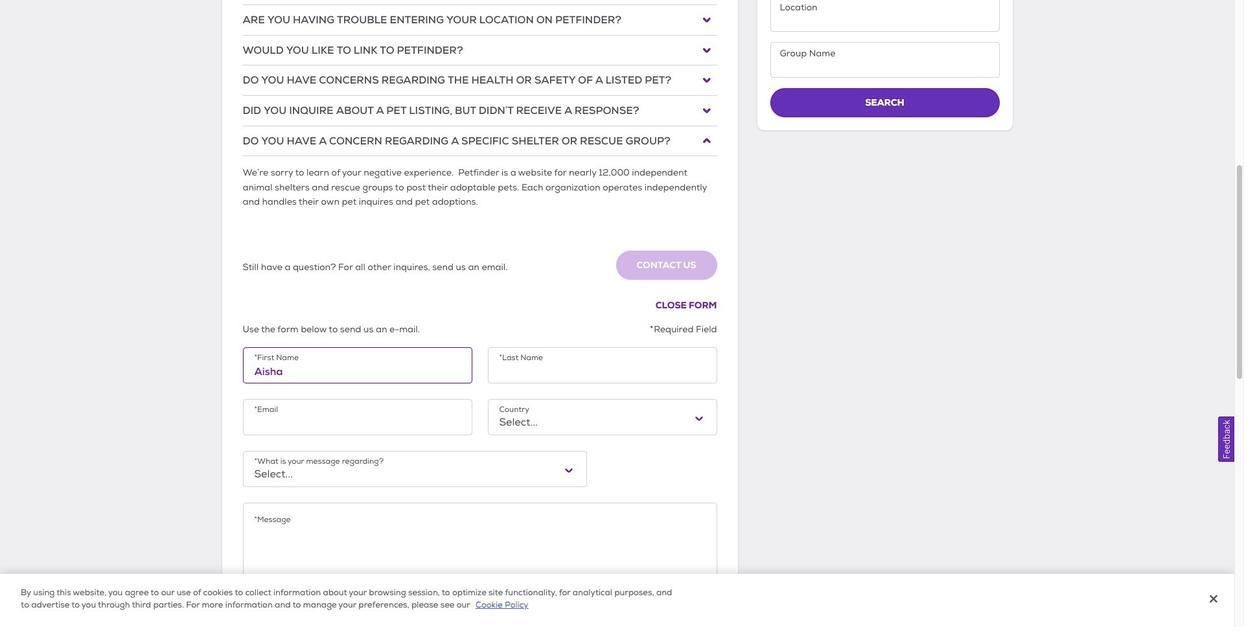 Task type: locate. For each thing, give the bounding box(es) containing it.
2 22512 image from the top
[[703, 46, 711, 54]]

None text field
[[771, 0, 1000, 32]]

4 22512 image from the top
[[703, 137, 711, 145]]

22512 image
[[703, 16, 711, 24], [703, 46, 711, 54], [703, 107, 711, 115], [703, 137, 711, 145]]

3 22512 image from the top
[[703, 107, 711, 115]]

None text field
[[771, 42, 1000, 78], [254, 364, 461, 379], [254, 526, 706, 578], [771, 42, 1000, 78], [254, 364, 461, 379], [254, 526, 706, 578]]



Task type: vqa. For each thing, say whether or not it's contained in the screenshot.
Favorite Dexter IMAGE
no



Task type: describe. For each thing, give the bounding box(es) containing it.
privacy alert dialog
[[0, 574, 1235, 628]]

1 22512 image from the top
[[703, 16, 711, 24]]

22512 image
[[703, 77, 711, 84]]



